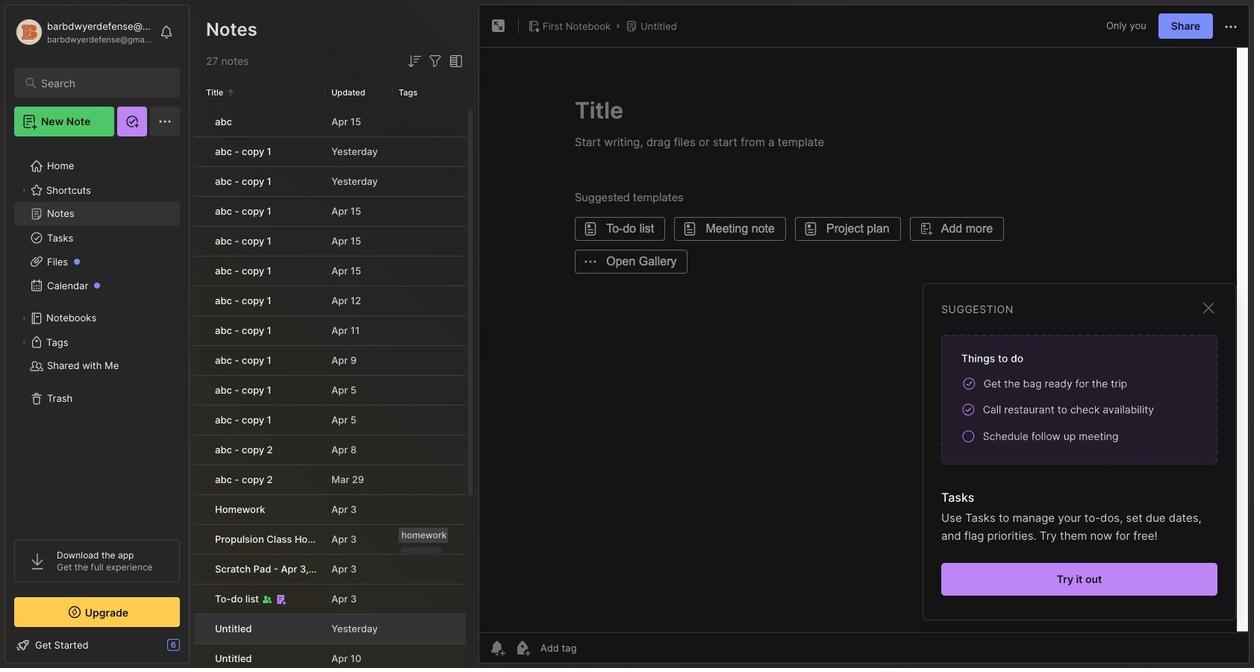 Task type: locate. For each thing, give the bounding box(es) containing it.
add tag image
[[514, 640, 531, 658]]

19 cell from the top
[[194, 645, 206, 669]]

None search field
[[41, 74, 166, 92]]

12 cell from the top
[[194, 436, 206, 465]]

main element
[[0, 0, 194, 669]]

16 cell from the top
[[194, 555, 206, 584]]

6 cell from the top
[[194, 257, 206, 286]]

expand tags image
[[19, 338, 28, 347]]

7 cell from the top
[[194, 287, 206, 316]]

9 cell from the top
[[194, 346, 206, 375]]

1 cell from the top
[[194, 107, 206, 137]]

expand note image
[[490, 17, 508, 35]]

Search text field
[[41, 76, 166, 90]]

row group
[[194, 107, 466, 669]]

tree
[[5, 146, 189, 527]]

cell
[[194, 107, 206, 137], [194, 137, 206, 166], [194, 167, 206, 196], [194, 197, 206, 226], [194, 227, 206, 256], [194, 257, 206, 286], [194, 287, 206, 316], [194, 316, 206, 346], [194, 346, 206, 375], [194, 376, 206, 405], [194, 406, 206, 435], [194, 436, 206, 465], [194, 466, 206, 495], [194, 496, 206, 525], [194, 525, 206, 555], [194, 555, 206, 584], [194, 585, 206, 614], [194, 615, 206, 644], [194, 645, 206, 669]]

15 cell from the top
[[194, 525, 206, 555]]

More actions field
[[1222, 17, 1240, 36]]

View options field
[[444, 52, 465, 70]]

10 cell from the top
[[194, 376, 206, 405]]

3 cell from the top
[[194, 167, 206, 196]]

5 cell from the top
[[194, 227, 206, 256]]

8 cell from the top
[[194, 316, 206, 346]]

note window element
[[478, 4, 1250, 664]]

13 cell from the top
[[194, 466, 206, 495]]



Task type: describe. For each thing, give the bounding box(es) containing it.
tree inside main element
[[5, 146, 189, 527]]

add a reminder image
[[488, 640, 506, 658]]

14 cell from the top
[[194, 496, 206, 525]]

18 cell from the top
[[194, 615, 206, 644]]

Sort options field
[[405, 52, 423, 70]]

Help and Learning task checklist field
[[5, 634, 189, 658]]

more actions image
[[1222, 18, 1240, 36]]

Account field
[[14, 17, 152, 47]]

4 cell from the top
[[194, 197, 206, 226]]

expand notebooks image
[[19, 314, 28, 323]]

click to collapse image
[[188, 641, 200, 659]]

add filters image
[[426, 52, 444, 70]]

none search field inside main element
[[41, 74, 166, 92]]

11 cell from the top
[[194, 406, 206, 435]]

17 cell from the top
[[194, 585, 206, 614]]

Add filters field
[[426, 52, 444, 70]]

Note Editor text field
[[479, 47, 1249, 633]]

2 cell from the top
[[194, 137, 206, 166]]



Task type: vqa. For each thing, say whether or not it's contained in the screenshot.
"Move"
no



